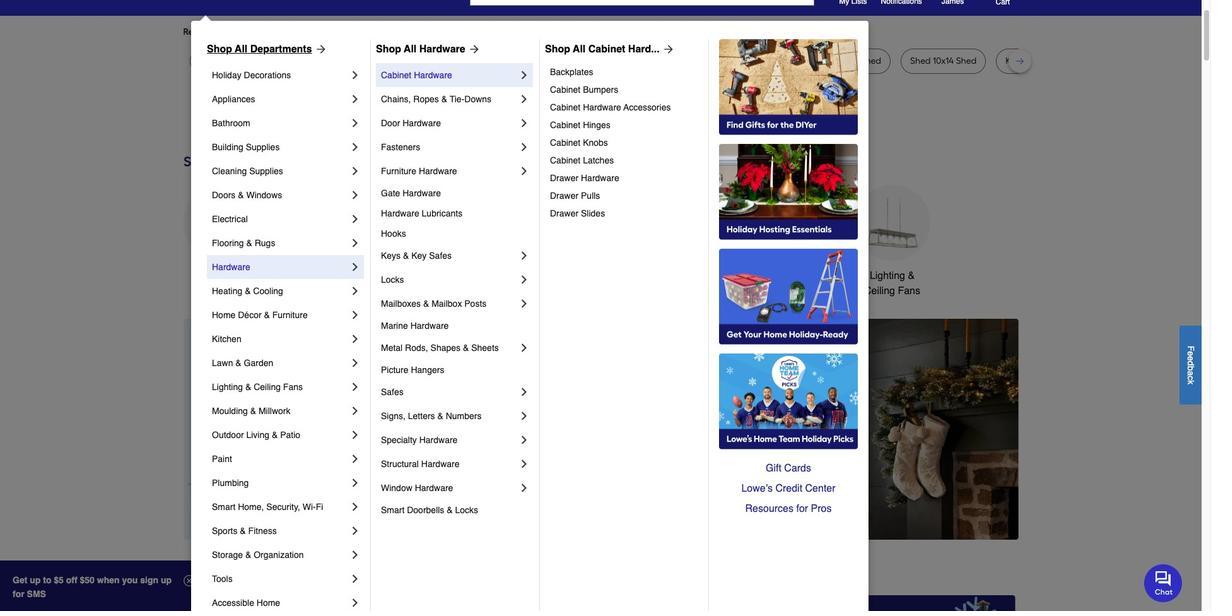 Task type: vqa. For each thing, say whether or not it's contained in the screenshot.
Custom corresponding to LEVOLOR Custom NuWood Faux Wood Blinds
no



Task type: describe. For each thing, give the bounding box(es) containing it.
hardware for gate hardware
[[403, 188, 441, 198]]

chevron right image for holiday decorations
[[349, 69, 362, 81]]

get your home holiday-ready. image
[[720, 249, 858, 345]]

heating & cooling link
[[212, 279, 349, 303]]

storage & organization link
[[212, 543, 349, 567]]

cabinet for cabinet hardware accessories
[[550, 102, 581, 112]]

cabinet for cabinet latches
[[550, 155, 581, 165]]

you for recommended searches for you
[[298, 27, 313, 37]]

drawer for drawer hardware
[[550, 173, 579, 183]]

lawn & garden link
[[212, 351, 349, 375]]

ropes
[[414, 94, 439, 104]]

drawer pulls link
[[550, 187, 700, 205]]

drawer slides
[[550, 208, 605, 218]]

deals
[[282, 562, 329, 582]]

moulding & millwork link
[[212, 399, 349, 423]]

mailboxes & mailbox posts
[[381, 299, 487, 309]]

sports & fitness link
[[212, 519, 349, 543]]

appliances button
[[183, 185, 259, 283]]

chevron right image for locks
[[518, 273, 531, 286]]

chevron right image for keys & key safes
[[518, 249, 531, 262]]

hardie
[[660, 56, 687, 66]]

lowe's credit center link
[[720, 478, 858, 499]]

shed 10x14 shed
[[911, 56, 977, 66]]

kitchen for kitchen
[[212, 334, 242, 344]]

rods,
[[405, 343, 428, 353]]

cabinet hardware accessories link
[[550, 98, 700, 116]]

decorations for holiday
[[244, 70, 291, 80]]

paint link
[[212, 447, 349, 471]]

4 shed from the left
[[957, 56, 977, 66]]

smart doorbells & locks
[[381, 505, 478, 515]]

& inside sports & fitness link
[[240, 526, 246, 536]]

cabinet latches
[[550, 155, 614, 165]]

pulls
[[581, 191, 601, 201]]

marine
[[381, 321, 408, 331]]

hooks
[[381, 228, 406, 239]]

chevron right image for structural hardware
[[518, 458, 531, 470]]

drawer pulls
[[550, 191, 601, 201]]

shed for shed 10x14 shed
[[911, 56, 931, 66]]

chevron right image for tools
[[349, 573, 362, 585]]

& inside heating & cooling link
[[245, 286, 251, 296]]

10x14
[[933, 56, 955, 66]]

mailbox
[[432, 299, 462, 309]]

for left pros
[[797, 503, 809, 514]]

cabinet for cabinet knobs
[[550, 138, 581, 148]]

heating
[[212, 286, 243, 296]]

hardware for marine hardware
[[411, 321, 449, 331]]

décor
[[238, 310, 262, 320]]

building
[[212, 142, 244, 152]]

plumbing link
[[212, 471, 349, 495]]

f e e d b a c k button
[[1180, 325, 1202, 404]]

chevron right image for storage & organization
[[349, 549, 362, 561]]

hardware for window hardware
[[415, 483, 453, 493]]

resources for pros
[[746, 503, 832, 514]]

wi-
[[303, 502, 316, 512]]

chevron right image for paint
[[349, 453, 362, 465]]

& inside smart doorbells & locks link
[[447, 505, 453, 515]]

keys & key safes link
[[381, 244, 518, 268]]

hardware for specialty hardware
[[420, 435, 458, 445]]

cabinet hinges link
[[550, 116, 700, 134]]

chevron right image for building supplies
[[349, 141, 362, 153]]

ceiling inside 'button'
[[865, 285, 896, 297]]

hardware up "interior"
[[420, 44, 466, 55]]

shop all cabinet hard... link
[[545, 42, 675, 57]]

doorbells
[[407, 505, 445, 515]]

mailboxes & mailbox posts link
[[381, 292, 518, 316]]

arrow right image for shop all hardware
[[466, 43, 481, 56]]

locks link
[[381, 268, 518, 292]]

& inside doors & windows link
[[238, 190, 244, 200]]

for up departments
[[285, 27, 296, 37]]

2 up from the left
[[161, 575, 172, 585]]

shop all hardware
[[376, 44, 466, 55]]

lighting inside lighting & ceiling fans
[[870, 270, 906, 281]]

locks inside smart doorbells & locks link
[[455, 505, 478, 515]]

chevron right image for bathroom
[[349, 117, 362, 129]]

more for more great deals
[[183, 562, 226, 582]]

suggestions
[[346, 27, 395, 37]]

drawer hardware
[[550, 173, 620, 183]]

1 e from the top
[[1187, 351, 1197, 356]]

cabinet hinges
[[550, 120, 611, 130]]

gift cards
[[766, 463, 812, 474]]

recommended searches for you heading
[[183, 26, 1019, 39]]

chevron right image for hardware
[[349, 261, 362, 273]]

shed for shed outdoor storage
[[742, 56, 762, 66]]

storage
[[212, 550, 243, 560]]

keys
[[381, 251, 401, 261]]

chevron right image for metal rods, shapes & sheets
[[518, 341, 531, 354]]

lighting & ceiling fans link
[[212, 375, 349, 399]]

lowe's home team holiday picks. image
[[720, 353, 858, 449]]

chevron right image for moulding & millwork
[[349, 405, 362, 417]]

0 vertical spatial safes
[[429, 251, 452, 261]]

bathroom button
[[663, 185, 739, 283]]

structural hardware link
[[381, 452, 518, 476]]

hardware up hooks
[[381, 208, 420, 218]]

sign
[[140, 575, 158, 585]]

shop for shop all hardware
[[376, 44, 401, 55]]

smart for smart home, security, wi-fi
[[212, 502, 236, 512]]

cabinet bumpers
[[550, 85, 619, 95]]

appliances inside "appliances" button
[[197, 270, 246, 281]]

d
[[1187, 361, 1197, 366]]

picture hangers
[[381, 365, 445, 375]]

flooring & rugs
[[212, 238, 275, 248]]

backplates link
[[550, 63, 700, 81]]

get
[[13, 575, 27, 585]]

sports & fitness
[[212, 526, 277, 536]]

more for more suggestions for you
[[323, 27, 344, 37]]

lighting inside lighting & ceiling fans 'link'
[[212, 382, 243, 392]]

specialty
[[381, 435, 417, 445]]

paint
[[212, 454, 232, 464]]

scroll to item #3 element
[[709, 516, 742, 523]]

door
[[391, 56, 410, 66]]

0 horizontal spatial bathroom
[[212, 118, 250, 128]]

accessories
[[624, 102, 671, 112]]

living
[[246, 430, 270, 440]]

departments
[[250, 44, 312, 55]]

get up to 2 free select tools or batteries when you buy 1 with select purchases. image
[[186, 595, 449, 611]]

cabinet down recommended searches for you "heading" at top
[[589, 44, 626, 55]]

chevron right image for accessible home
[[349, 596, 362, 609]]

chevron right image for plumbing
[[349, 477, 362, 489]]

a
[[1187, 371, 1197, 375]]

kitchen faucets button
[[471, 185, 547, 283]]

numbers
[[446, 411, 482, 421]]

cabinet hardware
[[381, 70, 452, 80]]

when
[[97, 575, 120, 585]]

hangers
[[411, 365, 445, 375]]

& inside the signs, letters & numbers link
[[438, 411, 444, 421]]

scroll to item #2 image
[[679, 517, 709, 522]]

chevron right image for flooring & rugs
[[349, 237, 362, 249]]

bathroom inside button
[[679, 270, 723, 281]]

key
[[412, 251, 427, 261]]

chevron right image for home décor & furniture
[[349, 309, 362, 321]]

marine hardware
[[381, 321, 449, 331]]

50 percent off all artificial christmas trees, holiday lights and more. image
[[407, 319, 1019, 540]]

moulding
[[212, 406, 248, 416]]

hardware for drawer hardware
[[581, 173, 620, 183]]

cabinet hardware accessories
[[550, 102, 671, 112]]

more great deals
[[183, 562, 329, 582]]

smart home
[[769, 270, 825, 281]]

tools button
[[279, 185, 355, 283]]

chevron right image for heating & cooling
[[349, 285, 362, 297]]

all for hardware
[[404, 44, 417, 55]]

garden
[[244, 358, 273, 368]]

to
[[43, 575, 51, 585]]

chevron right image for lawn & garden
[[349, 357, 362, 369]]

chevron right image for fasteners
[[518, 141, 531, 153]]

arrow right image
[[660, 43, 675, 56]]

lawn
[[212, 358, 233, 368]]

board
[[689, 56, 713, 66]]

toilet
[[547, 56, 568, 66]]

all for departments
[[235, 44, 248, 55]]

shapes
[[431, 343, 461, 353]]

cabinet for cabinet hinges
[[550, 120, 581, 130]]



Task type: locate. For each thing, give the bounding box(es) containing it.
hardware inside 'link'
[[403, 188, 441, 198]]

all for cabinet
[[573, 44, 586, 55]]

gate hardware
[[381, 188, 441, 198]]

0 vertical spatial lighting & ceiling fans
[[865, 270, 921, 297]]

1 horizontal spatial arrow right image
[[466, 43, 481, 56]]

f e e d b a c k
[[1187, 345, 1197, 384]]

drawer up 'drawer pulls'
[[550, 173, 579, 183]]

up left to
[[30, 575, 41, 585]]

accessible
[[212, 598, 254, 608]]

accessible home
[[212, 598, 280, 608]]

1 horizontal spatial tools
[[305, 270, 329, 281]]

downs
[[465, 94, 492, 104]]

up right sign
[[161, 575, 172, 585]]

shed for shed
[[861, 56, 882, 66]]

0 vertical spatial bathroom
[[212, 118, 250, 128]]

tools down storage
[[212, 574, 233, 584]]

fitness
[[248, 526, 277, 536]]

safes right key
[[429, 251, 452, 261]]

window hardware link
[[381, 476, 518, 500]]

lighting & ceiling fans inside 'button'
[[865, 270, 921, 297]]

cabinet down cabinet knobs
[[550, 155, 581, 165]]

metal rods, shapes & sheets
[[381, 343, 499, 353]]

specialty hardware
[[381, 435, 458, 445]]

0 vertical spatial locks
[[381, 275, 404, 285]]

0 horizontal spatial locks
[[381, 275, 404, 285]]

backplates
[[550, 67, 594, 77]]

e up d
[[1187, 351, 1197, 356]]

2 horizontal spatial home
[[798, 270, 825, 281]]

doors
[[212, 190, 236, 200]]

faucets
[[509, 270, 545, 281]]

chevron right image for appliances
[[349, 93, 362, 105]]

0 horizontal spatial lighting & ceiling fans
[[212, 382, 303, 392]]

1 vertical spatial locks
[[455, 505, 478, 515]]

heating & cooling
[[212, 286, 283, 296]]

0 horizontal spatial home
[[212, 310, 236, 320]]

2 horizontal spatial arrow right image
[[996, 429, 1008, 442]]

cabinet down the cabinet hinges
[[550, 138, 581, 148]]

home for accessible home
[[257, 598, 280, 608]]

fans
[[898, 285, 921, 297], [283, 382, 303, 392]]

shed outdoor storage
[[742, 56, 832, 66]]

1 vertical spatial kitchen
[[212, 334, 242, 344]]

3 all from the left
[[573, 44, 586, 55]]

1 up from the left
[[30, 575, 41, 585]]

hardware down mailboxes & mailbox posts in the left of the page
[[411, 321, 449, 331]]

you inside "link"
[[410, 27, 425, 37]]

1 vertical spatial home
[[212, 310, 236, 320]]

electrical
[[212, 214, 248, 224]]

0 vertical spatial appliances
[[212, 94, 255, 104]]

decorations inside 'link'
[[244, 70, 291, 80]]

hardware down shop 25 days of deals by category image
[[581, 173, 620, 183]]

locks down window hardware link in the bottom of the page
[[455, 505, 478, 515]]

kitchen for kitchen faucets
[[473, 270, 507, 281]]

appliances up heating
[[197, 270, 246, 281]]

chevron right image for cabinet hardware
[[518, 69, 531, 81]]

home for smart home
[[798, 270, 825, 281]]

1 vertical spatial supplies
[[249, 166, 283, 176]]

1 horizontal spatial kitchen
[[473, 270, 507, 281]]

chevron right image for signs, letters & numbers
[[518, 410, 531, 422]]

gate hardware link
[[381, 183, 531, 203]]

arrow right image
[[312, 43, 327, 56], [466, 43, 481, 56], [996, 429, 1008, 442]]

0 vertical spatial tools
[[305, 270, 329, 281]]

2 vertical spatial home
[[257, 598, 280, 608]]

christmas
[[390, 270, 436, 281]]

flooring & rugs link
[[212, 231, 349, 255]]

fasteners link
[[381, 135, 518, 159]]

cabinet for cabinet hardware
[[381, 70, 412, 80]]

safes down picture
[[381, 387, 404, 397]]

shop all hardware link
[[376, 42, 481, 57]]

drawer up the drawer slides
[[550, 191, 579, 201]]

you up shop all hardware
[[410, 27, 425, 37]]

supplies for cleaning supplies
[[249, 166, 283, 176]]

& inside home décor & furniture link
[[264, 310, 270, 320]]

arrow right image inside shop all departments "link"
[[312, 43, 327, 56]]

0 horizontal spatial arrow right image
[[312, 43, 327, 56]]

3 shop from the left
[[545, 44, 571, 55]]

chevron right image for outdoor living & patio
[[349, 429, 362, 441]]

kitchen inside button
[[473, 270, 507, 281]]

holiday decorations link
[[212, 63, 349, 87]]

smart inside button
[[769, 270, 795, 281]]

more suggestions for you link
[[323, 26, 435, 39]]

hardware for cabinet hardware accessories
[[583, 102, 622, 112]]

ceiling inside 'link'
[[254, 382, 281, 392]]

hardware down bumpers on the top of page
[[583, 102, 622, 112]]

safes link
[[381, 380, 518, 404]]

chevron right image for electrical
[[349, 213, 362, 225]]

hardware down flooring at top left
[[212, 262, 250, 272]]

1 horizontal spatial smart
[[381, 505, 405, 515]]

cabinet knobs
[[550, 138, 608, 148]]

supplies up 'windows'
[[249, 166, 283, 176]]

1 horizontal spatial bathroom
[[679, 270, 723, 281]]

fans inside 'link'
[[283, 382, 303, 392]]

3 drawer from the top
[[550, 208, 579, 218]]

kitchen inside "link"
[[212, 334, 242, 344]]

home inside button
[[798, 270, 825, 281]]

1 horizontal spatial lighting
[[870, 270, 906, 281]]

kitchen up posts
[[473, 270, 507, 281]]

hardware down specialty hardware link
[[422, 459, 460, 469]]

keys & key safes
[[381, 251, 452, 261]]

holiday hosting essentials. image
[[720, 144, 858, 240]]

hardware for furniture hardware
[[419, 166, 457, 176]]

smart home button
[[759, 185, 835, 283]]

chevron right image for chains, ropes & tie-downs
[[518, 93, 531, 105]]

& inside storage & organization link
[[245, 550, 251, 560]]

up to 25 percent off select small appliances. image
[[470, 595, 733, 611]]

sports
[[212, 526, 238, 536]]

1 horizontal spatial decorations
[[386, 285, 440, 297]]

drawer
[[550, 173, 579, 183], [550, 191, 579, 201], [550, 208, 579, 218]]

all up door interior
[[404, 44, 417, 55]]

doors & windows
[[212, 190, 282, 200]]

for down get
[[13, 589, 24, 599]]

1 horizontal spatial you
[[410, 27, 425, 37]]

lawn & garden
[[212, 358, 273, 368]]

& inside chains, ropes & tie-downs link
[[442, 94, 448, 104]]

1 horizontal spatial ceiling
[[865, 285, 896, 297]]

decorations inside button
[[386, 285, 440, 297]]

1 horizontal spatial up
[[161, 575, 172, 585]]

signs, letters & numbers link
[[381, 404, 518, 428]]

1 vertical spatial fans
[[283, 382, 303, 392]]

doors & windows link
[[212, 183, 349, 207]]

1 shop from the left
[[207, 44, 232, 55]]

2 shed from the left
[[861, 56, 882, 66]]

2 horizontal spatial smart
[[769, 270, 795, 281]]

chevron right image for lighting & ceiling fans
[[349, 381, 362, 393]]

you
[[122, 575, 138, 585]]

1 shed from the left
[[742, 56, 762, 66]]

chevron right image for window hardware
[[518, 482, 531, 494]]

decorations down shop all departments "link"
[[244, 70, 291, 80]]

find gifts for the diyer. image
[[720, 39, 858, 135]]

for inside "link"
[[397, 27, 408, 37]]

cleaning supplies link
[[212, 159, 349, 183]]

cards
[[785, 463, 812, 474]]

locks inside locks link
[[381, 275, 404, 285]]

arrow right image inside shop all hardware link
[[466, 43, 481, 56]]

1 horizontal spatial all
[[404, 44, 417, 55]]

1 horizontal spatial more
[[323, 27, 344, 37]]

appliances inside appliances link
[[212, 94, 255, 104]]

1 you from the left
[[298, 27, 313, 37]]

shed left 10x14
[[911, 56, 931, 66]]

building supplies
[[212, 142, 280, 152]]

chevron right image for kitchen
[[349, 333, 362, 345]]

all up the backplates
[[573, 44, 586, 55]]

windows
[[246, 190, 282, 200]]

tools inside button
[[305, 270, 329, 281]]

chevron right image for specialty hardware
[[518, 434, 531, 446]]

1 vertical spatial tools
[[212, 574, 233, 584]]

0 horizontal spatial shop
[[207, 44, 232, 55]]

picture
[[381, 365, 409, 375]]

more down storage
[[183, 562, 226, 582]]

cabinet up cabinet knobs
[[550, 120, 581, 130]]

hardware down fasteners "link"
[[419, 166, 457, 176]]

1 horizontal spatial home
[[257, 598, 280, 608]]

get up to $5 off $50 when you sign up for sms
[[13, 575, 172, 599]]

shop for shop all cabinet hard...
[[545, 44, 571, 55]]

chevron right image for safes
[[518, 386, 531, 398]]

3 shed from the left
[[911, 56, 931, 66]]

& inside lighting & ceiling fans 'button'
[[909, 270, 915, 281]]

posts
[[465, 299, 487, 309]]

interior
[[412, 56, 440, 66]]

smart for smart home
[[769, 270, 795, 281]]

0 horizontal spatial fans
[[283, 382, 303, 392]]

kitchen up lawn
[[212, 334, 242, 344]]

all inside "link"
[[235, 44, 248, 55]]

2 you from the left
[[410, 27, 425, 37]]

furniture up gate
[[381, 166, 417, 176]]

more inside "link"
[[323, 27, 344, 37]]

cabinet hardware link
[[381, 63, 518, 87]]

tie-
[[450, 94, 465, 104]]

plumbing
[[212, 478, 249, 488]]

slides
[[581, 208, 605, 218]]

supplies up cleaning supplies
[[246, 142, 280, 152]]

0 horizontal spatial furniture
[[272, 310, 308, 320]]

tools down flooring & rugs link
[[305, 270, 329, 281]]

1 vertical spatial appliances
[[197, 270, 246, 281]]

supplies inside 'link'
[[249, 166, 283, 176]]

hardware down signs, letters & numbers
[[420, 435, 458, 445]]

0 horizontal spatial up
[[30, 575, 41, 585]]

chat invite button image
[[1145, 563, 1184, 602]]

hardware for door hardware
[[403, 118, 441, 128]]

kobalt
[[1006, 56, 1032, 66]]

lowe's wishes you and your family a happy hanukkah. image
[[183, 107, 1019, 138]]

1 horizontal spatial fans
[[898, 285, 921, 297]]

hardware for structural hardware
[[422, 459, 460, 469]]

cabinet inside "link"
[[550, 155, 581, 165]]

2 all from the left
[[404, 44, 417, 55]]

shop down recommended
[[207, 44, 232, 55]]

1 horizontal spatial locks
[[455, 505, 478, 515]]

more suggestions for you
[[323, 27, 425, 37]]

0 vertical spatial drawer
[[550, 173, 579, 183]]

2 shop from the left
[[376, 44, 401, 55]]

2 drawer from the top
[[550, 191, 579, 201]]

shop inside "link"
[[207, 44, 232, 55]]

chevron right image for door hardware
[[518, 117, 531, 129]]

letters
[[408, 411, 435, 421]]

furniture down heating & cooling link
[[272, 310, 308, 320]]

tools inside 'link'
[[212, 574, 233, 584]]

for inside get up to $5 off $50 when you sign up for sms
[[13, 589, 24, 599]]

arrow right image for shop all departments
[[312, 43, 327, 56]]

kitchen link
[[212, 327, 349, 351]]

1 horizontal spatial lighting & ceiling fans
[[865, 270, 921, 297]]

1 horizontal spatial furniture
[[381, 166, 417, 176]]

drawer for drawer slides
[[550, 208, 579, 218]]

0 vertical spatial supplies
[[246, 142, 280, 152]]

0 horizontal spatial tools
[[212, 574, 233, 584]]

fans inside lighting & ceiling fans
[[898, 285, 921, 297]]

1 vertical spatial lighting & ceiling fans
[[212, 382, 303, 392]]

lighting & ceiling fans inside 'link'
[[212, 382, 303, 392]]

door hardware
[[381, 118, 441, 128]]

1 horizontal spatial safes
[[429, 251, 452, 261]]

hardware up hardware lubricants in the top left of the page
[[403, 188, 441, 198]]

0 vertical spatial lighting
[[870, 270, 906, 281]]

cabinet up the cabinet hinges
[[550, 102, 581, 112]]

up to 35 percent off select grills and accessories. image
[[753, 595, 1017, 611]]

decorations for christmas
[[386, 285, 440, 297]]

furniture hardware
[[381, 166, 457, 176]]

you up departments
[[298, 27, 313, 37]]

2 vertical spatial drawer
[[550, 208, 579, 218]]

None search field
[[470, 0, 815, 17]]

all down recommended searches for you
[[235, 44, 248, 55]]

0 horizontal spatial smart
[[212, 502, 236, 512]]

marine hardware link
[[381, 316, 531, 336]]

shop for shop all departments
[[207, 44, 232, 55]]

1 vertical spatial lighting
[[212, 382, 243, 392]]

all
[[235, 44, 248, 55], [404, 44, 417, 55], [573, 44, 586, 55]]

& inside the lawn & garden link
[[236, 358, 242, 368]]

0 horizontal spatial you
[[298, 27, 313, 37]]

1 vertical spatial more
[[183, 562, 226, 582]]

shed left the outdoor
[[742, 56, 762, 66]]

0 vertical spatial more
[[323, 27, 344, 37]]

cabinet down door
[[381, 70, 412, 80]]

smart for smart doorbells & locks
[[381, 505, 405, 515]]

resources
[[746, 503, 794, 514]]

0 vertical spatial decorations
[[244, 70, 291, 80]]

& inside keys & key safes link
[[403, 251, 409, 261]]

shop 25 days of deals by category image
[[183, 151, 1019, 172]]

ceiling
[[865, 285, 896, 297], [254, 382, 281, 392]]

outdoor living & patio link
[[212, 423, 349, 447]]

chevron right image for sports & fitness
[[349, 525, 362, 537]]

1 vertical spatial decorations
[[386, 285, 440, 297]]

holiday
[[212, 70, 242, 80]]

home décor & furniture link
[[212, 303, 349, 327]]

shed right 10x14
[[957, 56, 977, 66]]

shed right "storage"
[[861, 56, 882, 66]]

0 horizontal spatial decorations
[[244, 70, 291, 80]]

& inside moulding & millwork link
[[250, 406, 256, 416]]

window hardware
[[381, 483, 453, 493]]

drawer for drawer pulls
[[550, 191, 579, 201]]

0 horizontal spatial ceiling
[[254, 382, 281, 392]]

window
[[381, 483, 413, 493]]

you for more suggestions for you
[[410, 27, 425, 37]]

cabinet bumpers link
[[550, 81, 700, 98]]

knobs
[[583, 138, 608, 148]]

chevron right image
[[349, 69, 362, 81], [518, 69, 531, 81], [349, 93, 362, 105], [518, 141, 531, 153], [349, 189, 362, 201], [518, 273, 531, 286], [349, 309, 362, 321], [349, 333, 362, 345], [518, 341, 531, 354], [349, 381, 362, 393], [518, 386, 531, 398], [349, 429, 362, 441], [518, 434, 531, 446], [349, 453, 362, 465], [518, 458, 531, 470], [518, 482, 531, 494], [349, 501, 362, 513], [349, 596, 362, 609]]

hinges
[[583, 120, 611, 130]]

0 vertical spatial fans
[[898, 285, 921, 297]]

shop up "toilet"
[[545, 44, 571, 55]]

security,
[[267, 502, 300, 512]]

door
[[381, 118, 400, 128]]

chevron right image
[[518, 93, 531, 105], [349, 117, 362, 129], [518, 117, 531, 129], [349, 141, 362, 153], [349, 165, 362, 177], [518, 165, 531, 177], [349, 213, 362, 225], [349, 237, 362, 249], [518, 249, 531, 262], [349, 261, 362, 273], [349, 285, 362, 297], [518, 297, 531, 310], [349, 357, 362, 369], [349, 405, 362, 417], [518, 410, 531, 422], [349, 477, 362, 489], [349, 525, 362, 537], [349, 549, 362, 561], [349, 573, 362, 585]]

appliances down holiday
[[212, 94, 255, 104]]

25 days of deals. don't miss deals every day. same-day delivery on in-stock orders placed by 2 p m. image
[[183, 319, 387, 540]]

1 vertical spatial ceiling
[[254, 382, 281, 392]]

1 drawer from the top
[[550, 173, 579, 183]]

chevron right image for furniture hardware
[[518, 165, 531, 177]]

0 horizontal spatial kitchen
[[212, 334, 242, 344]]

0 vertical spatial kitchen
[[473, 270, 507, 281]]

hardware down ropes
[[403, 118, 441, 128]]

mailboxes
[[381, 299, 421, 309]]

& inside flooring & rugs link
[[246, 238, 252, 248]]

chevron right image for mailboxes & mailbox posts
[[518, 297, 531, 310]]

1 vertical spatial bathroom
[[679, 270, 723, 281]]

0 horizontal spatial lighting
[[212, 382, 243, 392]]

0 horizontal spatial all
[[235, 44, 248, 55]]

outdoor living & patio
[[212, 430, 301, 440]]

recommended searches for you
[[183, 27, 313, 37]]

chevron right image for smart home, security, wi-fi
[[349, 501, 362, 513]]

2 horizontal spatial shop
[[545, 44, 571, 55]]

structural
[[381, 459, 419, 469]]

home,
[[238, 502, 264, 512]]

2 horizontal spatial all
[[573, 44, 586, 55]]

decorations down the christmas
[[386, 285, 440, 297]]

chevron right image for doors & windows
[[349, 189, 362, 201]]

hardware for cabinet hardware
[[414, 70, 452, 80]]

1 vertical spatial furniture
[[272, 310, 308, 320]]

0 horizontal spatial safes
[[381, 387, 404, 397]]

1 all from the left
[[235, 44, 248, 55]]

drawer down 'drawer pulls'
[[550, 208, 579, 218]]

1 horizontal spatial shop
[[376, 44, 401, 55]]

& inside metal rods, shapes & sheets link
[[463, 343, 469, 353]]

shop up door
[[376, 44, 401, 55]]

chevron right image for cleaning supplies
[[349, 165, 362, 177]]

lowe's credit center
[[742, 483, 836, 494]]

1 vertical spatial drawer
[[550, 191, 579, 201]]

cabinet down the backplates
[[550, 85, 581, 95]]

& inside mailboxes & mailbox posts link
[[423, 299, 429, 309]]

1 vertical spatial safes
[[381, 387, 404, 397]]

patio
[[280, 430, 301, 440]]

supplies for building supplies
[[246, 142, 280, 152]]

for up shop all hardware
[[397, 27, 408, 37]]

lubricants
[[422, 208, 463, 218]]

more left suggestions
[[323, 27, 344, 37]]

cabinet for cabinet bumpers
[[550, 85, 581, 95]]

0 vertical spatial home
[[798, 270, 825, 281]]

e up b
[[1187, 356, 1197, 361]]

hardware down "interior"
[[414, 70, 452, 80]]

0 horizontal spatial more
[[183, 562, 226, 582]]

0 vertical spatial furniture
[[381, 166, 417, 176]]

electrical link
[[212, 207, 349, 231]]

hooks link
[[381, 223, 531, 244]]

$5
[[54, 575, 64, 585]]

cleaning supplies
[[212, 166, 283, 176]]

smart home, security, wi-fi link
[[212, 495, 349, 519]]

& inside outdoor living & patio link
[[272, 430, 278, 440]]

hardware up smart doorbells & locks
[[415, 483, 453, 493]]

0 vertical spatial ceiling
[[865, 285, 896, 297]]

arrow left image
[[418, 429, 431, 442]]

Search Query text field
[[471, 0, 757, 5]]

signs, letters & numbers
[[381, 411, 482, 421]]

2 e from the top
[[1187, 356, 1197, 361]]

tools
[[305, 270, 329, 281], [212, 574, 233, 584]]

locks down keys
[[381, 275, 404, 285]]

& inside lighting & ceiling fans 'link'
[[245, 382, 251, 392]]



